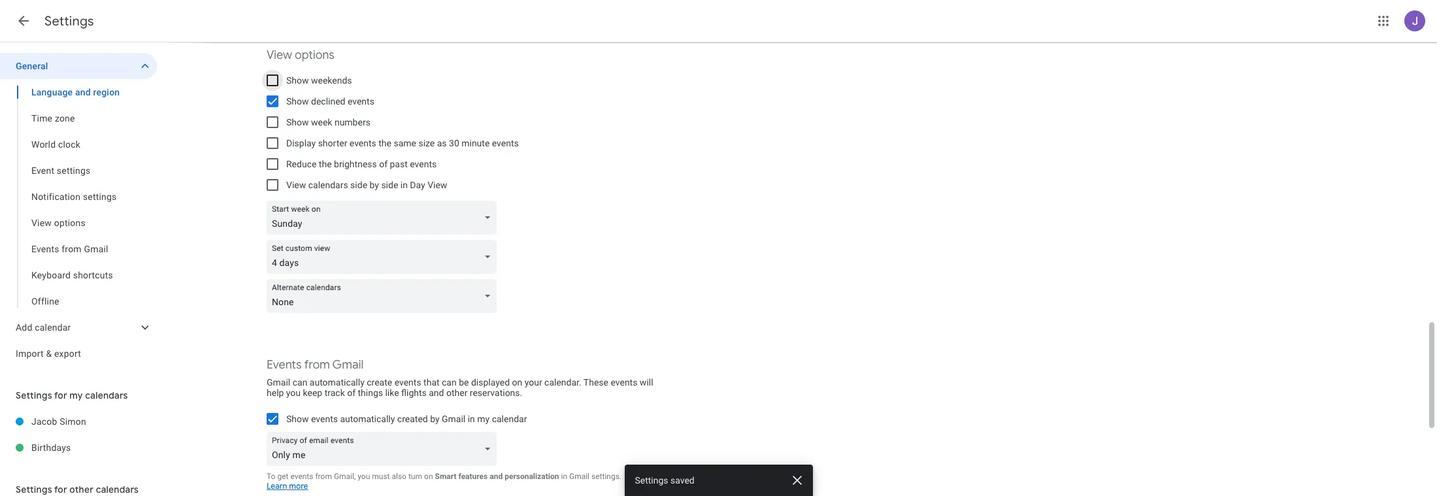 Task type: describe. For each thing, give the bounding box(es) containing it.
personalization
[[505, 472, 559, 481]]

declined
[[311, 96, 346, 107]]

settings heading
[[44, 13, 94, 29]]

settings for settings for my calendars
[[16, 390, 52, 401]]

events from gmail gmail can automatically create events that can be displayed on your calendar. these events will help you keep track of things like flights and other reservations.
[[267, 358, 654, 398]]

show for show declined events
[[286, 96, 309, 107]]

events left will
[[611, 377, 638, 388]]

0 vertical spatial calendars
[[308, 180, 348, 190]]

options inside group
[[54, 218, 86, 228]]

import
[[16, 348, 44, 359]]

smart
[[435, 472, 457, 481]]

your
[[525, 377, 542, 388]]

events left that
[[395, 377, 421, 388]]

world clock
[[31, 139, 80, 150]]

keyboard
[[31, 270, 71, 280]]

on inside to get events from gmail, you must also turn on smart features and personalization in gmail settings. learn more
[[424, 472, 433, 481]]

shorter
[[318, 138, 347, 148]]

events for events from gmail
[[31, 244, 59, 254]]

from for events from gmail gmail can automatically create events that can be displayed on your calendar. these events will help you keep track of things like flights and other reservations.
[[304, 358, 330, 373]]

created
[[397, 414, 428, 424]]

notification
[[31, 192, 81, 202]]

offline
[[31, 296, 59, 307]]

general
[[16, 61, 48, 71]]

learn
[[267, 481, 287, 492]]

events down size
[[410, 159, 437, 169]]

and inside group
[[75, 87, 91, 97]]

events down track
[[311, 414, 338, 424]]

jacob
[[31, 416, 57, 427]]

settings for notification settings
[[83, 192, 117, 202]]

events from gmail
[[31, 244, 108, 254]]

settings for my calendars tree
[[0, 409, 157, 461]]

you inside to get events from gmail, you must also turn on smart features and personalization in gmail settings. learn more
[[358, 472, 370, 481]]

birthdays link
[[31, 435, 157, 461]]

to get events from gmail, you must also turn on smart features and personalization in gmail settings. learn more
[[267, 472, 622, 492]]

calendar inside tree
[[35, 322, 71, 333]]

1 vertical spatial other
[[69, 484, 94, 496]]

general tree item
[[0, 53, 157, 79]]

add
[[16, 322, 32, 333]]

1 vertical spatial my
[[477, 414, 490, 424]]

1 horizontal spatial options
[[295, 48, 335, 63]]

1 horizontal spatial of
[[379, 159, 388, 169]]

past
[[390, 159, 408, 169]]

on inside events from gmail gmail can automatically create events that can be displayed on your calendar. these events will help you keep track of things like flights and other reservations.
[[512, 377, 523, 388]]

also
[[392, 472, 407, 481]]

more
[[289, 481, 308, 492]]

reduce the brightness of past events
[[286, 159, 437, 169]]

simon
[[60, 416, 86, 427]]

clock
[[58, 139, 80, 150]]

to
[[267, 472, 276, 481]]

create
[[367, 377, 392, 388]]

0 horizontal spatial my
[[69, 390, 83, 401]]

show week numbers
[[286, 117, 371, 127]]

&
[[46, 348, 52, 359]]

day
[[410, 180, 425, 190]]

1 can from the left
[[293, 377, 308, 388]]

view calendars side by side in day view
[[286, 180, 447, 190]]

view inside group
[[31, 218, 52, 228]]

display
[[286, 138, 316, 148]]

must
[[372, 472, 390, 481]]

calendars for settings for my calendars
[[85, 390, 128, 401]]

gmail inside group
[[84, 244, 108, 254]]

be
[[459, 377, 469, 388]]

go back image
[[16, 13, 31, 29]]

saved
[[671, 475, 695, 486]]

time
[[31, 113, 52, 124]]

gmail,
[[334, 472, 356, 481]]

1 vertical spatial by
[[430, 414, 440, 424]]

calendar.
[[545, 377, 582, 388]]

week
[[311, 117, 332, 127]]

zone
[[55, 113, 75, 124]]

minute
[[462, 138, 490, 148]]

settings saved
[[635, 475, 695, 486]]

0 horizontal spatial in
[[401, 180, 408, 190]]

import & export
[[16, 348, 81, 359]]

1 horizontal spatial view options
[[267, 48, 335, 63]]



Task type: vqa. For each thing, say whether or not it's contained in the screenshot.
rightmost MY
yes



Task type: locate. For each thing, give the bounding box(es) containing it.
0 horizontal spatial and
[[75, 87, 91, 97]]

1 for from the top
[[54, 390, 67, 401]]

2 can from the left
[[442, 377, 457, 388]]

jacob simon
[[31, 416, 86, 427]]

side down past
[[381, 180, 398, 190]]

other down birthdays tree item
[[69, 484, 94, 496]]

options up show weekends on the top left of page
[[295, 48, 335, 63]]

events up the keyboard
[[31, 244, 59, 254]]

the down the shorter
[[319, 159, 332, 169]]

events
[[31, 244, 59, 254], [267, 358, 302, 373]]

in left day on the left of page
[[401, 180, 408, 190]]

and
[[75, 87, 91, 97], [429, 388, 444, 398], [490, 472, 503, 481]]

for up 'jacob simon'
[[54, 390, 67, 401]]

calendar down reservations.
[[492, 414, 527, 424]]

numbers
[[335, 117, 371, 127]]

settings for other calendars
[[16, 484, 139, 496]]

1 vertical spatial on
[[424, 472, 433, 481]]

display shorter events the same size as 30 minute events
[[286, 138, 519, 148]]

settings right go back icon
[[44, 13, 94, 29]]

other inside events from gmail gmail can automatically create events that can be displayed on your calendar. these events will help you keep track of things like flights and other reservations.
[[447, 388, 468, 398]]

language
[[31, 87, 73, 97]]

show declined events
[[286, 96, 375, 107]]

and inside events from gmail gmail can automatically create events that can be displayed on your calendar. these events will help you keep track of things like flights and other reservations.
[[429, 388, 444, 398]]

0 vertical spatial on
[[512, 377, 523, 388]]

1 horizontal spatial in
[[468, 414, 475, 424]]

4 show from the top
[[286, 414, 309, 424]]

1 vertical spatial in
[[468, 414, 475, 424]]

0 horizontal spatial options
[[54, 218, 86, 228]]

from for events from gmail
[[62, 244, 82, 254]]

view up show weekends on the top left of page
[[267, 48, 292, 63]]

and left "region"
[[75, 87, 91, 97]]

0 vertical spatial by
[[370, 180, 379, 190]]

show up display
[[286, 117, 309, 127]]

0 horizontal spatial of
[[347, 388, 356, 398]]

export
[[54, 348, 81, 359]]

and right features
[[490, 472, 503, 481]]

settings for settings
[[44, 13, 94, 29]]

calendars down reduce
[[308, 180, 348, 190]]

show left the weekends
[[286, 75, 309, 86]]

like
[[385, 388, 399, 398]]

0 vertical spatial my
[[69, 390, 83, 401]]

1 horizontal spatial by
[[430, 414, 440, 424]]

gmail left keep
[[267, 377, 290, 388]]

tree containing general
[[0, 53, 157, 367]]

0 vertical spatial the
[[379, 138, 392, 148]]

world
[[31, 139, 56, 150]]

2 show from the top
[[286, 96, 309, 107]]

view down reduce
[[286, 180, 306, 190]]

help
[[267, 388, 284, 398]]

1 horizontal spatial calendar
[[492, 414, 527, 424]]

automatically inside events from gmail gmail can automatically create events that can be displayed on your calendar. these events will help you keep track of things like flights and other reservations.
[[310, 377, 365, 388]]

and right flights
[[429, 388, 444, 398]]

the left same
[[379, 138, 392, 148]]

view options up show weekends on the top left of page
[[267, 48, 335, 63]]

my up jacob simon tree item
[[69, 390, 83, 401]]

show for show events automatically created by gmail in my calendar
[[286, 414, 309, 424]]

1 vertical spatial you
[[358, 472, 370, 481]]

for down birthdays
[[54, 484, 67, 496]]

birthdays tree item
[[0, 435, 157, 461]]

view right day on the left of page
[[428, 180, 447, 190]]

0 horizontal spatial on
[[424, 472, 433, 481]]

of right track
[[347, 388, 356, 398]]

30
[[449, 138, 459, 148]]

1 horizontal spatial the
[[379, 138, 392, 148]]

add calendar
[[16, 322, 71, 333]]

from inside events from gmail gmail can automatically create events that can be displayed on your calendar. these events will help you keep track of things like flights and other reservations.
[[304, 358, 330, 373]]

settings for my calendars
[[16, 390, 128, 401]]

you inside events from gmail gmail can automatically create events that can be displayed on your calendar. these events will help you keep track of things like flights and other reservations.
[[286, 388, 301, 398]]

track
[[325, 388, 345, 398]]

language and region
[[31, 87, 120, 97]]

1 vertical spatial options
[[54, 218, 86, 228]]

1 horizontal spatial my
[[477, 414, 490, 424]]

keyboard shortcuts
[[31, 270, 113, 280]]

events right minute
[[492, 138, 519, 148]]

0 vertical spatial you
[[286, 388, 301, 398]]

from inside to get events from gmail, you must also turn on smart features and personalization in gmail settings. learn more
[[315, 472, 332, 481]]

1 show from the top
[[286, 75, 309, 86]]

view down notification
[[31, 218, 52, 228]]

of left past
[[379, 159, 388, 169]]

show weekends
[[286, 75, 352, 86]]

from
[[62, 244, 82, 254], [304, 358, 330, 373], [315, 472, 332, 481]]

events for events from gmail gmail can automatically create events that can be displayed on your calendar. these events will help you keep track of things like flights and other reservations.
[[267, 358, 302, 373]]

0 horizontal spatial calendar
[[35, 322, 71, 333]]

1 horizontal spatial and
[[429, 388, 444, 398]]

show events automatically created by gmail in my calendar
[[286, 414, 527, 424]]

settings up the jacob
[[16, 390, 52, 401]]

gmail left settings.
[[569, 472, 590, 481]]

event
[[31, 165, 54, 176]]

settings for event settings
[[57, 165, 91, 176]]

get
[[277, 472, 289, 481]]

1 vertical spatial automatically
[[340, 414, 395, 424]]

3 show from the top
[[286, 117, 309, 127]]

view options
[[267, 48, 335, 63], [31, 218, 86, 228]]

2 side from the left
[[381, 180, 398, 190]]

as
[[437, 138, 447, 148]]

you left must
[[358, 472, 370, 481]]

1 vertical spatial view options
[[31, 218, 86, 228]]

0 vertical spatial in
[[401, 180, 408, 190]]

in inside to get events from gmail, you must also turn on smart features and personalization in gmail settings. learn more
[[561, 472, 568, 481]]

2 vertical spatial and
[[490, 472, 503, 481]]

group
[[0, 79, 157, 314]]

settings left saved
[[635, 475, 669, 486]]

2 vertical spatial in
[[561, 472, 568, 481]]

from up keep
[[304, 358, 330, 373]]

and inside to get events from gmail, you must also turn on smart features and personalization in gmail settings. learn more
[[490, 472, 503, 481]]

2 horizontal spatial in
[[561, 472, 568, 481]]

reservations.
[[470, 388, 523, 398]]

0 vertical spatial from
[[62, 244, 82, 254]]

on left the your
[[512, 377, 523, 388]]

birthdays
[[31, 443, 71, 453]]

can
[[293, 377, 308, 388], [442, 377, 457, 388]]

learn more link
[[267, 481, 308, 492]]

settings up notification settings
[[57, 165, 91, 176]]

1 vertical spatial settings
[[83, 192, 117, 202]]

0 vertical spatial view options
[[267, 48, 335, 63]]

side down reduce the brightness of past events on the left
[[351, 180, 367, 190]]

displayed
[[471, 377, 510, 388]]

show for show week numbers
[[286, 117, 309, 127]]

reduce
[[286, 159, 317, 169]]

events inside to get events from gmail, you must also turn on smart features and personalization in gmail settings. learn more
[[291, 472, 313, 481]]

keep
[[303, 388, 322, 398]]

0 horizontal spatial side
[[351, 180, 367, 190]]

2 horizontal spatial and
[[490, 472, 503, 481]]

1 horizontal spatial other
[[447, 388, 468, 398]]

0 vertical spatial other
[[447, 388, 468, 398]]

for for other
[[54, 484, 67, 496]]

calendars for settings for other calendars
[[96, 484, 139, 496]]

shortcuts
[[73, 270, 113, 280]]

1 horizontal spatial events
[[267, 358, 302, 373]]

settings for settings for other calendars
[[16, 484, 52, 496]]

side
[[351, 180, 367, 190], [381, 180, 398, 190]]

you
[[286, 388, 301, 398], [358, 472, 370, 481]]

0 horizontal spatial view options
[[31, 218, 86, 228]]

1 vertical spatial events
[[267, 358, 302, 373]]

gmail up shortcuts
[[84, 244, 108, 254]]

region
[[93, 87, 120, 97]]

0 vertical spatial options
[[295, 48, 335, 63]]

events up numbers
[[348, 96, 375, 107]]

0 vertical spatial calendar
[[35, 322, 71, 333]]

on
[[512, 377, 523, 388], [424, 472, 433, 481]]

0 vertical spatial and
[[75, 87, 91, 97]]

can left "be"
[[442, 377, 457, 388]]

these
[[584, 377, 609, 388]]

0 horizontal spatial the
[[319, 159, 332, 169]]

gmail
[[84, 244, 108, 254], [333, 358, 364, 373], [267, 377, 290, 388], [442, 414, 466, 424], [569, 472, 590, 481]]

same
[[394, 138, 416, 148]]

of
[[379, 159, 388, 169], [347, 388, 356, 398]]

events inside events from gmail gmail can automatically create events that can be displayed on your calendar. these events will help you keep track of things like flights and other reservations.
[[267, 358, 302, 373]]

in
[[401, 180, 408, 190], [468, 414, 475, 424], [561, 472, 568, 481]]

options
[[295, 48, 335, 63], [54, 218, 86, 228]]

in right personalization
[[561, 472, 568, 481]]

flights
[[401, 388, 427, 398]]

1 horizontal spatial on
[[512, 377, 523, 388]]

automatically
[[310, 377, 365, 388], [340, 414, 395, 424]]

1 vertical spatial of
[[347, 388, 356, 398]]

1 vertical spatial from
[[304, 358, 330, 373]]

from inside group
[[62, 244, 82, 254]]

events
[[348, 96, 375, 107], [350, 138, 376, 148], [492, 138, 519, 148], [410, 159, 437, 169], [395, 377, 421, 388], [611, 377, 638, 388], [311, 414, 338, 424], [291, 472, 313, 481]]

0 vertical spatial automatically
[[310, 377, 365, 388]]

by right the created
[[430, 414, 440, 424]]

calendars
[[308, 180, 348, 190], [85, 390, 128, 401], [96, 484, 139, 496]]

0 vertical spatial events
[[31, 244, 59, 254]]

for for my
[[54, 390, 67, 401]]

0 vertical spatial settings
[[57, 165, 91, 176]]

None field
[[267, 201, 502, 235], [267, 240, 502, 274], [267, 279, 502, 313], [267, 432, 502, 466], [267, 201, 502, 235], [267, 240, 502, 274], [267, 279, 502, 313], [267, 432, 502, 466]]

will
[[640, 377, 654, 388]]

from left gmail,
[[315, 472, 332, 481]]

gmail up track
[[333, 358, 364, 373]]

1 vertical spatial and
[[429, 388, 444, 398]]

show down keep
[[286, 414, 309, 424]]

2 for from the top
[[54, 484, 67, 496]]

settings right notification
[[83, 192, 117, 202]]

jacob simon tree item
[[0, 409, 157, 435]]

1 horizontal spatial can
[[442, 377, 457, 388]]

show down show weekends on the top left of page
[[286, 96, 309, 107]]

for
[[54, 390, 67, 401], [54, 484, 67, 496]]

size
[[419, 138, 435, 148]]

options up events from gmail
[[54, 218, 86, 228]]

1 vertical spatial calendars
[[85, 390, 128, 401]]

from up keyboard shortcuts
[[62, 244, 82, 254]]

turn
[[409, 472, 422, 481]]

the
[[379, 138, 392, 148], [319, 159, 332, 169]]

calendar up &
[[35, 322, 71, 333]]

of inside events from gmail gmail can automatically create events that can be displayed on your calendar. these events will help you keep track of things like flights and other reservations.
[[347, 388, 356, 398]]

things
[[358, 388, 383, 398]]

automatically left create at bottom
[[310, 377, 365, 388]]

features
[[459, 472, 488, 481]]

1 side from the left
[[351, 180, 367, 190]]

0 horizontal spatial other
[[69, 484, 94, 496]]

1 vertical spatial for
[[54, 484, 67, 496]]

group containing language and region
[[0, 79, 157, 314]]

by down reduce the brightness of past events on the left
[[370, 180, 379, 190]]

time zone
[[31, 113, 75, 124]]

events inside group
[[31, 244, 59, 254]]

0 horizontal spatial events
[[31, 244, 59, 254]]

other
[[447, 388, 468, 398], [69, 484, 94, 496]]

in down reservations.
[[468, 414, 475, 424]]

view
[[267, 48, 292, 63], [286, 180, 306, 190], [428, 180, 447, 190], [31, 218, 52, 228]]

calendars up jacob simon tree item
[[85, 390, 128, 401]]

1 horizontal spatial you
[[358, 472, 370, 481]]

can right help
[[293, 377, 308, 388]]

events right get
[[291, 472, 313, 481]]

calendars down "birthdays" link
[[96, 484, 139, 496]]

gmail down "be"
[[442, 414, 466, 424]]

0 vertical spatial for
[[54, 390, 67, 401]]

settings
[[57, 165, 91, 176], [83, 192, 117, 202]]

my down reservations.
[[477, 414, 490, 424]]

that
[[424, 377, 440, 388]]

show for show weekends
[[286, 75, 309, 86]]

0 horizontal spatial can
[[293, 377, 308, 388]]

2 vertical spatial calendars
[[96, 484, 139, 496]]

settings.
[[592, 472, 622, 481]]

2 vertical spatial from
[[315, 472, 332, 481]]

0 horizontal spatial you
[[286, 388, 301, 398]]

brightness
[[334, 159, 377, 169]]

0 vertical spatial of
[[379, 159, 388, 169]]

0 horizontal spatial by
[[370, 180, 379, 190]]

1 vertical spatial the
[[319, 159, 332, 169]]

view options inside group
[[31, 218, 86, 228]]

settings for settings saved
[[635, 475, 669, 486]]

weekends
[[311, 75, 352, 86]]

automatically down things
[[340, 414, 395, 424]]

view options down notification
[[31, 218, 86, 228]]

my
[[69, 390, 83, 401], [477, 414, 490, 424]]

on right turn
[[424, 472, 433, 481]]

gmail inside to get events from gmail, you must also turn on smart features and personalization in gmail settings. learn more
[[569, 472, 590, 481]]

settings down birthdays
[[16, 484, 52, 496]]

by
[[370, 180, 379, 190], [430, 414, 440, 424]]

1 vertical spatial calendar
[[492, 414, 527, 424]]

1 horizontal spatial side
[[381, 180, 398, 190]]

event settings
[[31, 165, 91, 176]]

other right that
[[447, 388, 468, 398]]

notification settings
[[31, 192, 117, 202]]

you right help
[[286, 388, 301, 398]]

events up help
[[267, 358, 302, 373]]

events up reduce the brightness of past events on the left
[[350, 138, 376, 148]]

tree
[[0, 53, 157, 367]]

show
[[286, 75, 309, 86], [286, 96, 309, 107], [286, 117, 309, 127], [286, 414, 309, 424]]



